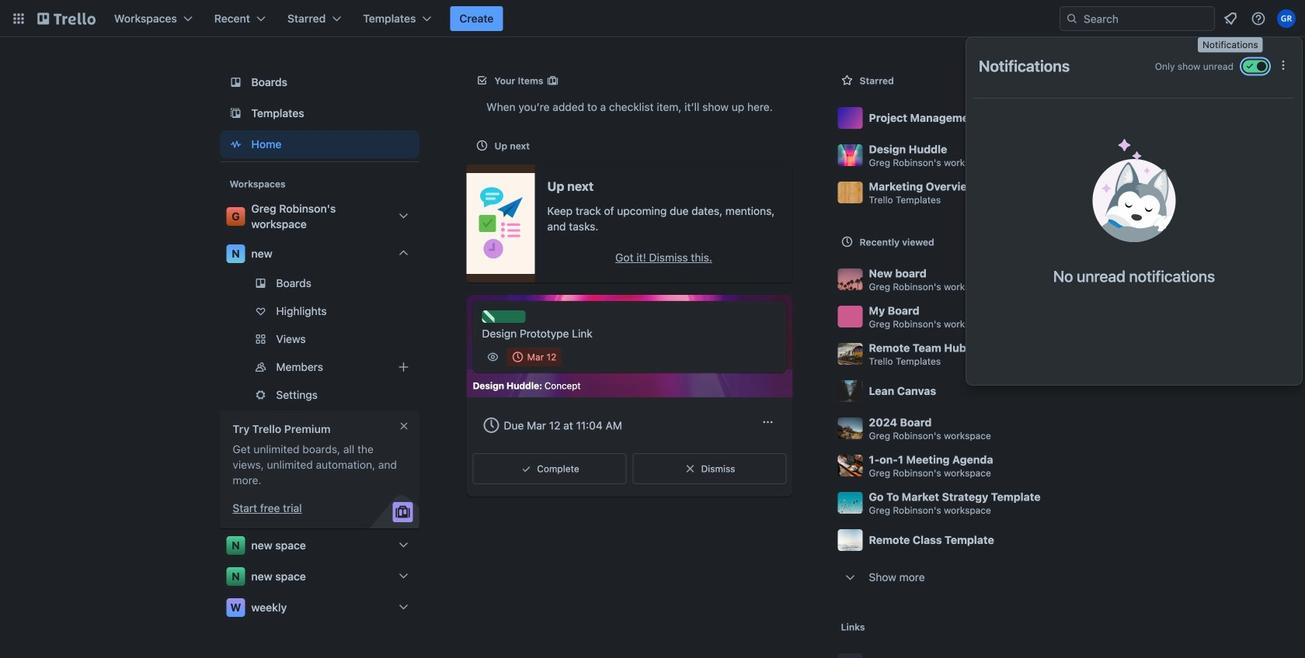 Task type: vqa. For each thing, say whether or not it's contained in the screenshot.
Search "field"
yes



Task type: locate. For each thing, give the bounding box(es) containing it.
board image
[[226, 73, 245, 92]]

add image
[[394, 358, 413, 377]]

tooltip
[[1198, 37, 1263, 53]]

color: green, title: none image
[[482, 311, 526, 323]]

click to star lean canvas. it will show up at the top of your boards list. image
[[1071, 384, 1087, 399]]

taco image
[[1093, 139, 1176, 242]]

greg robinson (gregrobinson96) image
[[1277, 9, 1296, 28]]

template board image
[[226, 104, 245, 123]]



Task type: describe. For each thing, give the bounding box(es) containing it.
click to star new board. it will show up at the top of your boards list. image
[[1071, 272, 1087, 287]]

0 notifications image
[[1221, 9, 1240, 28]]

Search field
[[1078, 8, 1214, 30]]

open information menu image
[[1251, 11, 1267, 26]]

primary element
[[0, 0, 1305, 37]]

back to home image
[[37, 6, 96, 31]]

search image
[[1066, 12, 1078, 25]]

home image
[[226, 135, 245, 154]]



